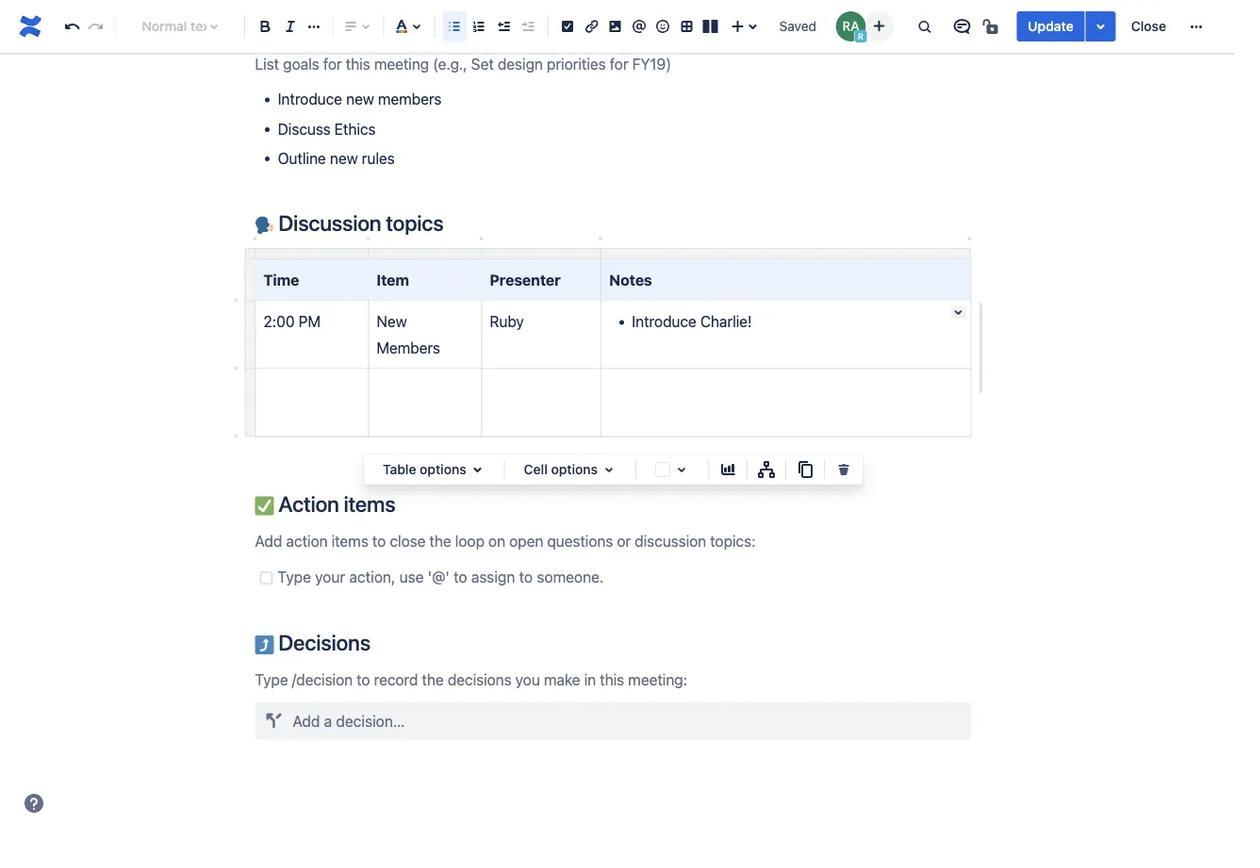 Task type: locate. For each thing, give the bounding box(es) containing it.
1 vertical spatial new
[[330, 149, 358, 167]]

options right table
[[420, 462, 467, 477]]

1 horizontal spatial introduce
[[632, 313, 697, 331]]

confluence image
[[15, 11, 45, 42], [15, 11, 45, 42]]

presenter
[[490, 271, 561, 289]]

table image
[[676, 15, 699, 38]]

2 expand dropdown menu image from the left
[[598, 459, 621, 481]]

:speaking_head: image
[[255, 216, 274, 235]]

update
[[1029, 18, 1074, 34]]

rules
[[362, 149, 395, 167]]

2:00 pm
[[264, 313, 321, 331]]

0 vertical spatial introduce
[[278, 90, 342, 108]]

discuss
[[278, 120, 331, 138]]

link image
[[581, 15, 603, 38]]

bold ⌘b image
[[254, 15, 277, 38]]

introduce new members
[[278, 90, 442, 108]]

find and replace image
[[914, 15, 936, 38]]

table options button
[[372, 459, 497, 481]]

update button
[[1017, 11, 1086, 42]]

new
[[346, 90, 374, 108], [330, 149, 358, 167]]

:arrow_heading_up: image
[[255, 636, 274, 655], [255, 636, 274, 655]]

notes
[[610, 271, 653, 289]]

charlie!
[[701, 313, 752, 331]]

1 options from the left
[[420, 462, 467, 477]]

italic ⌘i image
[[279, 15, 302, 38]]

options inside popup button
[[420, 462, 467, 477]]

cell background image
[[671, 459, 693, 481]]

introduce down notes
[[632, 313, 697, 331]]

introduce charlie!
[[632, 313, 752, 331]]

options for table options
[[420, 462, 467, 477]]

introduce
[[278, 90, 342, 108], [632, 313, 697, 331]]

ruby
[[490, 313, 524, 331]]

new members
[[377, 313, 441, 357]]

1 expand dropdown menu image from the left
[[467, 459, 489, 481]]

options for cell options
[[551, 462, 598, 477]]

editable content region
[[225, 0, 1002, 842]]

invite to edit image
[[868, 15, 891, 37]]

2 options from the left
[[551, 462, 598, 477]]

0 horizontal spatial introduce
[[278, 90, 342, 108]]

expand dropdown menu image for table options
[[467, 459, 489, 481]]

expand dropdown menu image left cell background image at the right bottom of the page
[[598, 459, 621, 481]]

0 horizontal spatial options
[[420, 462, 467, 477]]

1 horizontal spatial expand dropdown menu image
[[598, 459, 621, 481]]

options
[[420, 462, 467, 477], [551, 462, 598, 477]]

pm
[[299, 313, 321, 331]]

layouts image
[[700, 15, 722, 38]]

outdent ⇧tab image
[[492, 15, 515, 38]]

new down ethics
[[330, 149, 358, 167]]

time
[[264, 271, 300, 289]]

options inside dropdown button
[[551, 462, 598, 477]]

saved
[[780, 18, 817, 34]]

1 horizontal spatial options
[[551, 462, 598, 477]]

discussion topics
[[274, 210, 444, 236]]

1 vertical spatial introduce
[[632, 313, 697, 331]]

new up ethics
[[346, 90, 374, 108]]

discussion
[[279, 210, 382, 236]]

0 vertical spatial new
[[346, 90, 374, 108]]

new for outline
[[330, 149, 358, 167]]

numbered list ⌘⇧7 image
[[468, 15, 491, 38]]

options right the cell
[[551, 462, 598, 477]]

expand dropdown menu image left the cell
[[467, 459, 489, 481]]

chart image
[[717, 459, 740, 481]]

introduce for introduce charlie!
[[632, 313, 697, 331]]

2:00
[[264, 313, 295, 331]]

introduce up discuss
[[278, 90, 342, 108]]

:white_check_mark: image
[[255, 497, 274, 516], [255, 497, 274, 516]]

expand dropdown menu image
[[467, 459, 489, 481], [598, 459, 621, 481]]

more formatting image
[[303, 15, 325, 38]]

members
[[377, 339, 441, 357]]

ethics
[[335, 120, 376, 138]]

0 horizontal spatial expand dropdown menu image
[[467, 459, 489, 481]]

mention image
[[628, 15, 651, 38]]

undo ⌘z image
[[61, 15, 84, 38]]

close button
[[1121, 11, 1178, 42]]



Task type: describe. For each thing, give the bounding box(es) containing it.
indent tab image
[[517, 15, 539, 38]]

decision image
[[259, 706, 289, 737]]

action
[[279, 491, 339, 516]]

emoji image
[[652, 15, 675, 38]]

redo ⌘⇧z image
[[85, 15, 107, 38]]

add image, video, or file image
[[604, 15, 627, 38]]

discuss ethics
[[278, 120, 376, 138]]

new for introduce
[[346, 90, 374, 108]]

remove image
[[833, 459, 856, 481]]

cell
[[524, 462, 548, 477]]

topics
[[386, 210, 444, 236]]

action item image
[[557, 15, 579, 38]]

table
[[383, 462, 417, 477]]

cell options
[[524, 462, 598, 477]]

outline
[[278, 149, 326, 167]]

action items
[[274, 491, 396, 516]]

expand dropdown menu image for cell options
[[598, 459, 621, 481]]

copy image
[[794, 459, 817, 481]]

table options
[[383, 462, 467, 477]]

manage connected data image
[[756, 459, 778, 481]]

comment icon image
[[951, 15, 974, 38]]

introduce for introduce new members
[[278, 90, 342, 108]]

cell options button
[[513, 459, 628, 481]]

items
[[344, 491, 396, 516]]

item
[[377, 271, 409, 289]]

ruby anderson image
[[836, 11, 866, 42]]

bullet list ⌘⇧8 image
[[444, 15, 466, 38]]

more image
[[1186, 15, 1209, 38]]

new
[[377, 313, 407, 331]]

help image
[[23, 792, 45, 815]]

Main content area, start typing to enter text. text field
[[244, 0, 985, 740]]

:speaking_head: image
[[255, 216, 274, 235]]

close
[[1132, 18, 1167, 34]]

adjust update settings image
[[1090, 15, 1113, 38]]

outline new rules
[[278, 149, 395, 167]]

no restrictions image
[[981, 15, 1004, 38]]

decisions
[[274, 630, 371, 656]]

members
[[378, 90, 442, 108]]



Task type: vqa. For each thing, say whether or not it's contained in the screenshot.
members
yes



